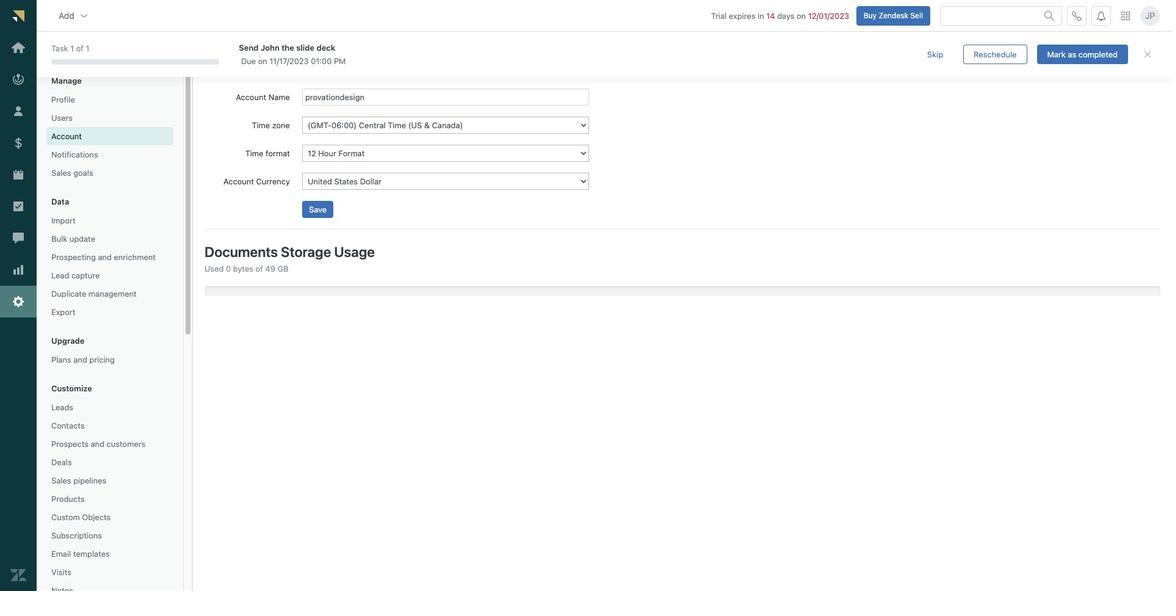 Task type: vqa. For each thing, say whether or not it's contained in the screenshot.
Send John the slide deck Due on 11/17/2023 01:00 PM
yes



Task type: locate. For each thing, give the bounding box(es) containing it.
upgrade
[[51, 336, 85, 346]]

and inside "link"
[[91, 439, 104, 449]]

lead capture
[[51, 271, 100, 280]]

plans
[[51, 355, 71, 365]]

duplicate management link
[[46, 286, 173, 302]]

0 horizontal spatial on
[[258, 56, 267, 66]]

custom objects
[[51, 512, 111, 522]]

zone
[[272, 120, 290, 130]]

reschedule button
[[964, 45, 1027, 64]]

of
[[76, 43, 84, 53], [256, 264, 263, 274]]

2 sales from the top
[[51, 476, 71, 485]]

reschedule
[[974, 49, 1017, 59]]

documents
[[205, 244, 278, 260]]

buy zendesk sell
[[864, 11, 923, 20]]

manage
[[51, 76, 82, 86]]

time format
[[245, 148, 290, 158]]

1 vertical spatial and
[[73, 355, 87, 365]]

1 vertical spatial of
[[256, 264, 263, 274]]

products link
[[46, 491, 173, 507]]

zendesk
[[879, 11, 909, 20]]

1 vertical spatial on
[[258, 56, 267, 66]]

sales pipelines
[[51, 476, 106, 485]]

0 vertical spatial on
[[797, 11, 806, 21]]

import
[[51, 216, 76, 225]]

currency
[[256, 177, 290, 186]]

None field
[[69, 46, 165, 57]]

sales
[[51, 168, 71, 178], [51, 476, 71, 485]]

of right task
[[76, 43, 84, 53]]

bulk
[[51, 234, 67, 244]]

mark as completed button
[[1037, 45, 1128, 64]]

management
[[88, 289, 137, 299]]

1 1 from the left
[[70, 43, 74, 53]]

plans and pricing
[[51, 355, 115, 365]]

contacts
[[51, 421, 85, 430]]

mark as completed
[[1048, 49, 1118, 59]]

1 horizontal spatial 1
[[86, 43, 89, 53]]

bulk update link
[[46, 231, 173, 247]]

11/17/2023
[[270, 56, 309, 66]]

2 1 from the left
[[86, 43, 89, 53]]

buy zendesk sell button
[[856, 6, 931, 25]]

1 vertical spatial time
[[245, 148, 263, 158]]

account left name
[[236, 92, 266, 102]]

bell image
[[1097, 11, 1106, 21]]

0
[[226, 264, 231, 274]]

01:00
[[311, 56, 332, 66]]

storage
[[281, 244, 331, 260]]

cancel image
[[1143, 49, 1153, 59]]

users link
[[46, 110, 173, 126]]

email templates
[[51, 549, 110, 559]]

time left format
[[245, 148, 263, 158]]

and down contacts link
[[91, 439, 104, 449]]

deals link
[[46, 454, 173, 470]]

export link
[[46, 304, 173, 320]]

0 vertical spatial time
[[252, 120, 270, 130]]

Account Name text field
[[302, 89, 589, 106]]

prospects and customers link
[[46, 436, 173, 452]]

0 vertical spatial sales
[[51, 168, 71, 178]]

send
[[239, 43, 259, 52]]

leads
[[51, 402, 73, 412]]

deals
[[51, 457, 72, 467]]

gb
[[278, 264, 289, 274]]

on right due
[[258, 56, 267, 66]]

2 vertical spatial and
[[91, 439, 104, 449]]

expires
[[729, 11, 756, 21]]

time
[[252, 120, 270, 130], [245, 148, 263, 158]]

prospecting and enrichment
[[51, 252, 156, 262]]

time left zone
[[252, 120, 270, 130]]

0 vertical spatial and
[[98, 252, 112, 262]]

prospects and customers
[[51, 439, 145, 449]]

0 vertical spatial of
[[76, 43, 84, 53]]

trial
[[711, 11, 727, 21]]

plans and pricing link
[[46, 352, 173, 368]]

1 horizontal spatial of
[[256, 264, 263, 274]]

and for prospecting
[[98, 252, 112, 262]]

sales down deals
[[51, 476, 71, 485]]

sales goals
[[51, 168, 93, 178]]

skip
[[927, 49, 943, 59]]

add
[[59, 10, 74, 21]]

of left 49
[[256, 264, 263, 274]]

14
[[767, 11, 775, 21]]

documents storage usage used 0 bytes of 49 gb
[[205, 244, 375, 274]]

account
[[205, 46, 258, 62], [236, 92, 266, 102], [51, 131, 82, 141], [223, 177, 254, 186]]

the
[[282, 43, 294, 52]]

notifications
[[51, 150, 98, 159]]

on inside send john the slide deck due on 11/17/2023 01:00 pm
[[258, 56, 267, 66]]

leads link
[[46, 399, 173, 415]]

import link
[[46, 213, 173, 228]]

0 horizontal spatial 1
[[70, 43, 74, 53]]

account name
[[236, 92, 290, 102]]

account left currency
[[223, 177, 254, 186]]

lead
[[51, 271, 69, 280]]

1
[[70, 43, 74, 53], [86, 43, 89, 53]]

sales left goals
[[51, 168, 71, 178]]

profile
[[51, 95, 75, 104]]

and down bulk update link
[[98, 252, 112, 262]]

1 horizontal spatial on
[[797, 11, 806, 21]]

data
[[51, 197, 69, 206]]

used
[[205, 264, 224, 274]]

enrichment
[[114, 252, 156, 262]]

1 vertical spatial sales
[[51, 476, 71, 485]]

and right plans on the left
[[73, 355, 87, 365]]

and for plans
[[73, 355, 87, 365]]

1 sales from the top
[[51, 168, 71, 178]]

custom objects link
[[46, 509, 173, 525]]

on right days
[[797, 11, 806, 21]]

visits
[[51, 567, 71, 577]]

on
[[797, 11, 806, 21], [258, 56, 267, 66]]



Task type: describe. For each thing, give the bounding box(es) containing it.
prospects
[[51, 439, 89, 449]]

john
[[261, 43, 280, 52]]

jp
[[1145, 10, 1155, 21]]

task 1 of 1
[[51, 43, 89, 53]]

in
[[758, 11, 764, 21]]

time for time zone
[[252, 120, 270, 130]]

time for time format
[[245, 148, 263, 158]]

task
[[51, 43, 68, 53]]

buy
[[864, 11, 877, 20]]

visits link
[[46, 564, 173, 580]]

search image
[[1045, 11, 1055, 21]]

trial expires in 14 days on 12/01/2023
[[711, 11, 849, 21]]

duplicate
[[51, 289, 86, 299]]

subscriptions link
[[46, 528, 173, 544]]

goals
[[73, 168, 93, 178]]

account down users
[[51, 131, 82, 141]]

zendesk products image
[[1122, 11, 1130, 20]]

account currency
[[223, 177, 290, 186]]

prospecting and enrichment link
[[46, 249, 173, 265]]

completed
[[1079, 49, 1118, 59]]

update
[[69, 234, 95, 244]]

mark
[[1048, 49, 1066, 59]]

email
[[51, 549, 71, 559]]

save button
[[302, 201, 333, 218]]

lead capture link
[[46, 267, 173, 283]]

usage
[[334, 244, 375, 260]]

time zone
[[252, 120, 290, 130]]

account link
[[46, 128, 173, 144]]

pm
[[334, 56, 346, 66]]

12/01/2023
[[808, 11, 849, 21]]

deck
[[317, 43, 335, 52]]

contacts link
[[46, 418, 173, 434]]

0 horizontal spatial of
[[76, 43, 84, 53]]

duplicate management
[[51, 289, 137, 299]]

customers
[[107, 439, 145, 449]]

zendesk image
[[10, 567, 26, 583]]

sales goals link
[[46, 165, 173, 181]]

products
[[51, 494, 85, 504]]

chevron down image
[[79, 11, 89, 21]]

email templates link
[[46, 546, 173, 562]]

bytes
[[233, 264, 253, 274]]

notifications link
[[46, 147, 173, 163]]

capture
[[71, 271, 100, 280]]

subscriptions
[[51, 531, 102, 540]]

due
[[241, 56, 256, 66]]

49
[[265, 264, 275, 274]]

days
[[777, 11, 795, 21]]

profile link
[[46, 92, 173, 108]]

name
[[269, 92, 290, 102]]

pricing
[[89, 355, 115, 365]]

jp button
[[1141, 6, 1160, 25]]

bulk update
[[51, 234, 95, 244]]

custom
[[51, 512, 80, 522]]

of inside documents storage usage used 0 bytes of 49 gb
[[256, 264, 263, 274]]

as
[[1068, 49, 1077, 59]]

sales pipelines link
[[46, 473, 173, 489]]

objects
[[82, 512, 111, 522]]

send john the slide deck due on 11/17/2023 01:00 pm
[[239, 43, 346, 66]]

send john the slide deck link
[[239, 42, 895, 53]]

calls image
[[1072, 11, 1082, 21]]

add button
[[49, 3, 99, 28]]

sales for sales pipelines
[[51, 476, 71, 485]]

sales for sales goals
[[51, 168, 71, 178]]

account left john
[[205, 46, 258, 62]]

pipelines
[[73, 476, 106, 485]]

and for prospects
[[91, 439, 104, 449]]

templates
[[73, 549, 110, 559]]

users
[[51, 113, 73, 123]]

skip button
[[917, 45, 954, 64]]

export
[[51, 307, 75, 317]]

slide
[[296, 43, 315, 52]]



